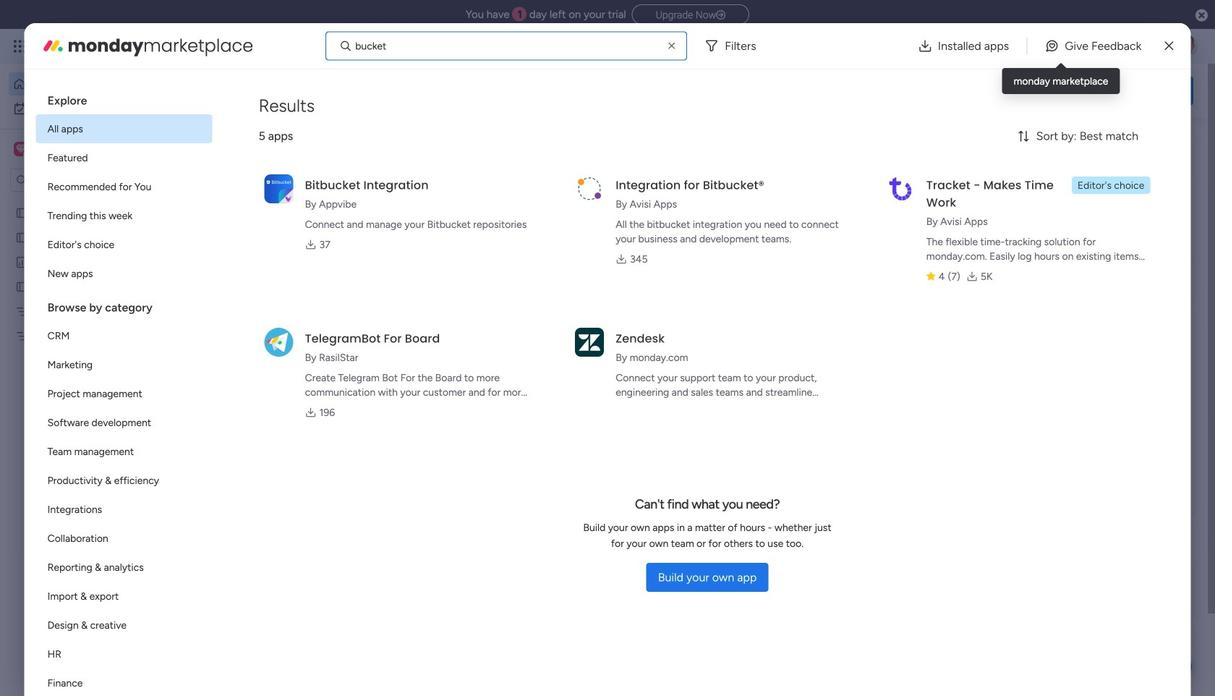Task type: describe. For each thing, give the bounding box(es) containing it.
v2 user feedback image
[[989, 83, 1000, 99]]

terry turtle image
[[1175, 35, 1198, 58]]

dapulse close image
[[1196, 8, 1209, 23]]

1 vertical spatial dapulse x slim image
[[1172, 134, 1190, 151]]

select product image
[[13, 39, 28, 54]]

check circle image
[[999, 183, 1008, 194]]

quick search results list box
[[224, 164, 942, 533]]

v2 bolt switch image
[[1102, 83, 1110, 99]]

getting started element
[[977, 556, 1194, 614]]

2 heading from the top
[[36, 288, 212, 321]]

2 public board image from the top
[[15, 280, 29, 294]]

invite members image
[[1023, 39, 1037, 54]]

public board image
[[15, 206, 29, 220]]

dapulse rightstroke image
[[717, 10, 726, 21]]

help image
[[1122, 39, 1136, 54]]

circle o image
[[999, 239, 1008, 250]]

1 horizontal spatial monday marketplace image
[[1054, 39, 1069, 54]]



Task type: vqa. For each thing, say whether or not it's contained in the screenshot.
public dashboard Image
yes



Task type: locate. For each thing, give the bounding box(es) containing it.
public dashboard image
[[15, 255, 29, 269]]

monday marketplace image
[[42, 34, 65, 58], [1054, 39, 1069, 54]]

list box
[[36, 81, 212, 696], [0, 198, 185, 544]]

public board image
[[15, 231, 29, 245], [15, 280, 29, 294]]

app logo image
[[265, 174, 294, 203], [575, 174, 604, 203], [886, 174, 915, 203], [265, 328, 294, 357], [575, 328, 604, 357]]

workspace selection element
[[14, 140, 121, 159]]

search everything image
[[1090, 39, 1104, 54]]

public board image up the public dashboard image
[[15, 231, 29, 245]]

1 public board image from the top
[[15, 231, 29, 245]]

help center element
[[977, 626, 1194, 684]]

update feed image
[[991, 39, 1005, 54]]

public board image down the public dashboard image
[[15, 280, 29, 294]]

option
[[9, 72, 176, 96], [9, 97, 176, 120], [36, 114, 212, 143], [36, 143, 212, 172], [36, 172, 212, 201], [0, 200, 185, 203], [36, 201, 212, 230], [36, 230, 212, 259], [36, 259, 212, 288], [36, 321, 212, 350], [36, 350, 212, 379], [36, 379, 212, 408], [36, 408, 212, 437], [36, 437, 212, 466], [36, 466, 212, 495], [36, 495, 212, 524], [36, 524, 212, 553], [36, 553, 212, 582], [36, 582, 212, 611], [36, 611, 212, 640], [36, 640, 212, 669], [36, 669, 212, 696]]

0 vertical spatial dapulse x slim image
[[1165, 37, 1174, 55]]

0 vertical spatial heading
[[36, 81, 212, 114]]

see plans image
[[240, 38, 253, 54]]

dapulse x slim image
[[1165, 37, 1174, 55], [1172, 134, 1190, 151]]

1 heading from the top
[[36, 81, 212, 114]]

1 vertical spatial public board image
[[15, 280, 29, 294]]

monday marketplace image right select product icon
[[42, 34, 65, 58]]

heading
[[36, 81, 212, 114], [36, 288, 212, 321]]

notifications image
[[959, 39, 973, 54]]

workspace image
[[14, 141, 28, 157]]

1 vertical spatial heading
[[36, 288, 212, 321]]

monday marketplace image right invite members image
[[1054, 39, 1069, 54]]

Search in workspace field
[[30, 172, 121, 189]]

0 vertical spatial public board image
[[15, 231, 29, 245]]

0 horizontal spatial monday marketplace image
[[42, 34, 65, 58]]

workspace image
[[16, 141, 26, 157]]



